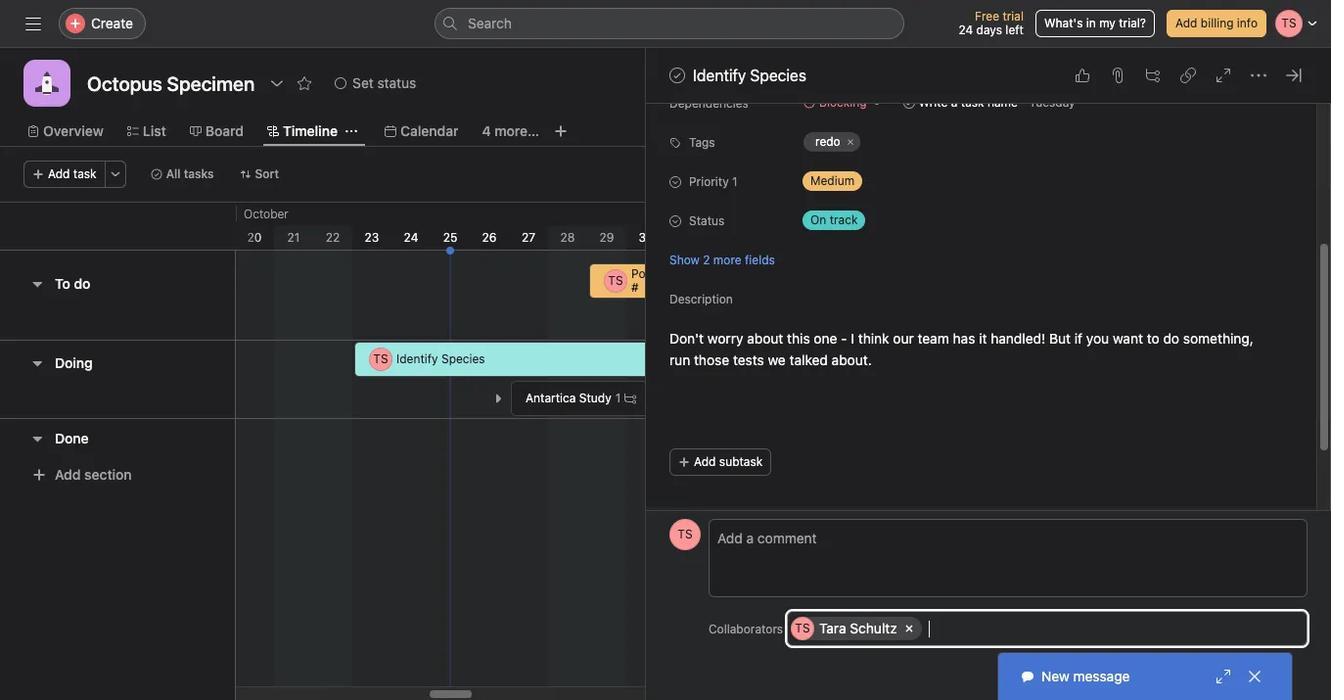 Task type: locate. For each thing, give the bounding box(es) containing it.
schultz
[[850, 620, 898, 637]]

1 horizontal spatial do
[[1164, 330, 1180, 347]]

identify
[[693, 67, 747, 84], [397, 352, 438, 366]]

add for add billing info
[[1176, 16, 1198, 30]]

show options image
[[269, 75, 285, 91]]

add for add task
[[48, 166, 70, 181]]

tara schultz
[[820, 620, 898, 637]]

species
[[751, 67, 807, 84], [442, 352, 485, 366]]

show subtasks for task antartica study image
[[493, 393, 504, 404]]

0 horizontal spatial do
[[74, 275, 90, 292]]

add section
[[55, 466, 132, 483]]

you
[[1087, 330, 1110, 347]]

all tasks button
[[142, 161, 223, 188]]

add left billing
[[1176, 16, 1198, 30]]

sort
[[255, 166, 279, 181]]

copy task link image
[[1181, 68, 1197, 83]]

search list box
[[435, 8, 905, 39]]

0 vertical spatial 24
[[959, 23, 974, 37]]

but
[[1050, 330, 1071, 347]]

species inside "dialog"
[[751, 67, 807, 84]]

task right the a
[[961, 95, 985, 110]]

add to starred image
[[297, 75, 313, 91]]

add down done button
[[55, 466, 81, 483]]

add
[[1176, 16, 1198, 30], [48, 166, 70, 181], [694, 454, 716, 469], [55, 466, 81, 483]]

1 horizontal spatial identify
[[693, 67, 747, 84]]

handled!
[[991, 330, 1046, 347]]

24 left 25
[[404, 230, 419, 245]]

0 horizontal spatial 24
[[404, 230, 419, 245]]

1
[[733, 174, 738, 189], [616, 391, 621, 405]]

talked
[[790, 352, 828, 368]]

total
[[655, 266, 680, 281]]

1 horizontal spatial 24
[[959, 23, 974, 37]]

don't
[[670, 330, 704, 347]]

22
[[326, 230, 340, 245]]

name
[[988, 95, 1018, 110]]

collapse task list for the section doing image
[[29, 355, 45, 371]]

new message
[[1042, 668, 1131, 684]]

0 horizontal spatial identify species
[[397, 352, 485, 366]]

add subtask button
[[670, 448, 772, 476]]

team
[[918, 330, 950, 347]]

26
[[482, 230, 497, 245]]

close image
[[1248, 669, 1263, 684]]

set status
[[353, 74, 416, 91]]

in
[[1087, 16, 1097, 30]]

21
[[288, 230, 300, 245]]

task
[[961, 95, 985, 110], [73, 166, 97, 181]]

on track
[[811, 212, 858, 227]]

0 horizontal spatial species
[[442, 352, 485, 366]]

to
[[55, 275, 70, 292]]

add inside add task button
[[48, 166, 70, 181]]

do
[[74, 275, 90, 292], [1164, 330, 1180, 347]]

add left subtask
[[694, 454, 716, 469]]

0 vertical spatial do
[[74, 275, 90, 292]]

status
[[378, 74, 416, 91]]

done button
[[55, 421, 89, 456]]

poll total #
[[632, 266, 680, 295]]

1 vertical spatial 1
[[616, 391, 621, 405]]

add for add section
[[55, 466, 81, 483]]

full screen image
[[1216, 68, 1232, 83]]

0 vertical spatial task
[[961, 95, 985, 110]]

-
[[841, 330, 848, 347]]

24 inside the free trial 24 days left
[[959, 23, 974, 37]]

those
[[694, 352, 730, 368]]

redo link
[[804, 132, 860, 152]]

overview link
[[27, 120, 104, 142]]

4 more… button
[[482, 120, 540, 142]]

add inside add subtask button
[[694, 454, 716, 469]]

1 vertical spatial 24
[[404, 230, 419, 245]]

None text field
[[82, 66, 260, 101], [929, 617, 944, 640], [82, 66, 260, 101], [929, 617, 944, 640]]

ts inside tara schultz cell
[[796, 621, 811, 636]]

1 vertical spatial identify species
[[397, 352, 485, 366]]

antartica
[[526, 391, 576, 405]]

tasks
[[184, 166, 214, 181]]

30
[[639, 230, 654, 245]]

1 left leftcount image
[[616, 391, 621, 405]]

1 vertical spatial task
[[73, 166, 97, 181]]

27
[[522, 230, 536, 245]]

do inside to do button
[[74, 275, 90, 292]]

timeline link
[[267, 120, 338, 142]]

add billing info
[[1176, 16, 1258, 30]]

trial?
[[1120, 16, 1147, 30]]

1 horizontal spatial species
[[751, 67, 807, 84]]

to do button
[[55, 266, 90, 302]]

don't worry about this one - i think our team has it handled! but if you want to do something, run those tests we talked about.
[[670, 330, 1258, 368]]

1 right priority
[[733, 174, 738, 189]]

priority 1
[[689, 174, 738, 189]]

identify species inside "dialog"
[[693, 67, 807, 84]]

search
[[468, 15, 512, 31]]

add down overview link
[[48, 166, 70, 181]]

show 2 more fields button
[[670, 250, 775, 269]]

1 horizontal spatial 1
[[733, 174, 738, 189]]

tara
[[820, 620, 847, 637]]

more actions image
[[109, 168, 121, 180]]

tara schultz cell
[[791, 617, 922, 640]]

medium button
[[795, 167, 913, 195]]

0 horizontal spatial task
[[73, 166, 97, 181]]

add subtask image
[[1146, 68, 1161, 83]]

collaborators
[[709, 621, 784, 636]]

board
[[205, 122, 244, 139]]

close details image
[[1287, 68, 1302, 83]]

tab actions image
[[346, 125, 357, 137]]

0 vertical spatial 1
[[733, 174, 738, 189]]

add inside add billing info button
[[1176, 16, 1198, 30]]

what's
[[1045, 16, 1083, 30]]

0 vertical spatial identify
[[693, 67, 747, 84]]

1 vertical spatial identify
[[397, 352, 438, 366]]

create
[[91, 15, 133, 31]]

1 vertical spatial species
[[442, 352, 485, 366]]

24 left days
[[959, 23, 974, 37]]

timeline
[[283, 122, 338, 139]]

ts
[[608, 273, 623, 288], [373, 352, 388, 366], [678, 527, 693, 542], [796, 621, 811, 636]]

if
[[1075, 330, 1083, 347]]

0 vertical spatial species
[[751, 67, 807, 84]]

expand new message image
[[1216, 669, 1232, 684]]

poll
[[632, 266, 652, 281]]

add inside add section button
[[55, 466, 81, 483]]

status
[[689, 213, 725, 228]]

1 horizontal spatial task
[[961, 95, 985, 110]]

one
[[814, 330, 838, 347]]

0 vertical spatial identify species
[[693, 67, 807, 84]]

task left more actions icon
[[73, 166, 97, 181]]

1 horizontal spatial identify species
[[693, 67, 807, 84]]

1 vertical spatial do
[[1164, 330, 1180, 347]]

run
[[670, 352, 691, 368]]

medium
[[811, 173, 855, 188]]

set status button
[[326, 70, 425, 97]]

about
[[747, 330, 784, 347]]

do inside don't worry about this one - i think our team has it handled! but if you want to do something, run those tests we talked about.
[[1164, 330, 1180, 347]]



Task type: describe. For each thing, give the bounding box(es) containing it.
on
[[811, 212, 827, 227]]

collapse task list for the section to do image
[[29, 276, 45, 292]]

free trial 24 days left
[[959, 9, 1024, 37]]

collapse task list for the section done image
[[29, 430, 45, 446]]

this
[[787, 330, 810, 347]]

left
[[1006, 23, 1024, 37]]

calendar link
[[385, 120, 459, 142]]

done
[[55, 429, 89, 446]]

fields
[[745, 252, 775, 267]]

leftcount image
[[625, 393, 637, 404]]

completed image
[[666, 64, 689, 87]]

add for add subtask
[[694, 454, 716, 469]]

october
[[244, 207, 289, 221]]

don't worry about this one - i think our team has it handled! but if you want to do something, run those tests we talked about. main content
[[646, 0, 1317, 618]]

attachments: add a file to this task, identify species image
[[1110, 68, 1126, 83]]

about.
[[832, 352, 872, 368]]

to do
[[55, 275, 90, 292]]

add tab image
[[553, 123, 569, 139]]

ts inside 'button'
[[678, 527, 693, 542]]

free
[[975, 9, 1000, 24]]

something,
[[1184, 330, 1254, 347]]

more actions for this task image
[[1251, 68, 1267, 83]]

what's in my trial?
[[1045, 16, 1147, 30]]

create button
[[59, 8, 146, 39]]

remove image
[[1091, 97, 1103, 109]]

list link
[[127, 120, 166, 142]]

20
[[247, 230, 262, 245]]

show 2 more fields
[[670, 252, 775, 267]]

add subtask
[[694, 454, 763, 469]]

calendar
[[400, 122, 459, 139]]

Completed checkbox
[[666, 64, 689, 87]]

has
[[953, 330, 976, 347]]

doing
[[55, 354, 93, 371]]

write a task name
[[919, 95, 1018, 110]]

think
[[859, 330, 890, 347]]

description
[[670, 292, 733, 307]]

priority
[[689, 174, 729, 189]]

tuesday
[[1030, 95, 1076, 110]]

overview
[[43, 122, 104, 139]]

dependencies
[[670, 96, 749, 111]]

add task
[[48, 166, 97, 181]]

redo
[[816, 134, 841, 149]]

section
[[84, 466, 132, 483]]

our
[[893, 330, 914, 347]]

subtask
[[720, 454, 763, 469]]

show
[[670, 252, 700, 267]]

all tasks
[[166, 166, 214, 181]]

info
[[1238, 16, 1258, 30]]

i
[[851, 330, 855, 347]]

all
[[166, 166, 181, 181]]

identify inside "dialog"
[[693, 67, 747, 84]]

4 more…
[[482, 122, 540, 139]]

task inside don't worry about this one - i think our team has it handled! but if you want to do something, run those tests we talked about. 'main content'
[[961, 95, 985, 110]]

doing button
[[55, 346, 93, 381]]

28
[[561, 230, 575, 245]]

2
[[703, 252, 710, 267]]

25
[[443, 230, 458, 245]]

want
[[1113, 330, 1144, 347]]

remove image
[[845, 136, 857, 148]]

on track button
[[795, 207, 913, 234]]

study
[[580, 391, 612, 405]]

tags
[[689, 135, 715, 150]]

trial
[[1003, 9, 1024, 24]]

sort button
[[231, 161, 288, 188]]

29
[[600, 230, 614, 245]]

billing
[[1201, 16, 1234, 30]]

task inside button
[[73, 166, 97, 181]]

write
[[919, 95, 948, 110]]

to
[[1147, 330, 1160, 347]]

0 likes. click to like this task image
[[1075, 68, 1091, 83]]

track
[[830, 212, 858, 227]]

1 inside don't worry about this one - i think our team has it handled! but if you want to do something, run those tests we talked about. 'main content'
[[733, 174, 738, 189]]

days
[[977, 23, 1003, 37]]

add section button
[[24, 457, 140, 493]]

#
[[632, 280, 639, 295]]

ts button
[[670, 519, 701, 550]]

more…
[[495, 122, 540, 139]]

more
[[714, 252, 742, 267]]

set
[[353, 74, 374, 91]]

add another dependency image
[[1119, 97, 1131, 109]]

search button
[[435, 8, 905, 39]]

identify species dialog
[[646, 0, 1332, 700]]

0 horizontal spatial identify
[[397, 352, 438, 366]]

we
[[768, 352, 786, 368]]

add task button
[[24, 161, 105, 188]]

expand sidebar image
[[25, 16, 41, 31]]

a
[[952, 95, 958, 110]]

list
[[143, 122, 166, 139]]

rocket image
[[35, 71, 59, 95]]

0 horizontal spatial 1
[[616, 391, 621, 405]]

add billing info button
[[1167, 10, 1267, 37]]



Task type: vqa. For each thing, say whether or not it's contained in the screenshot.
Insights Element at top left
no



